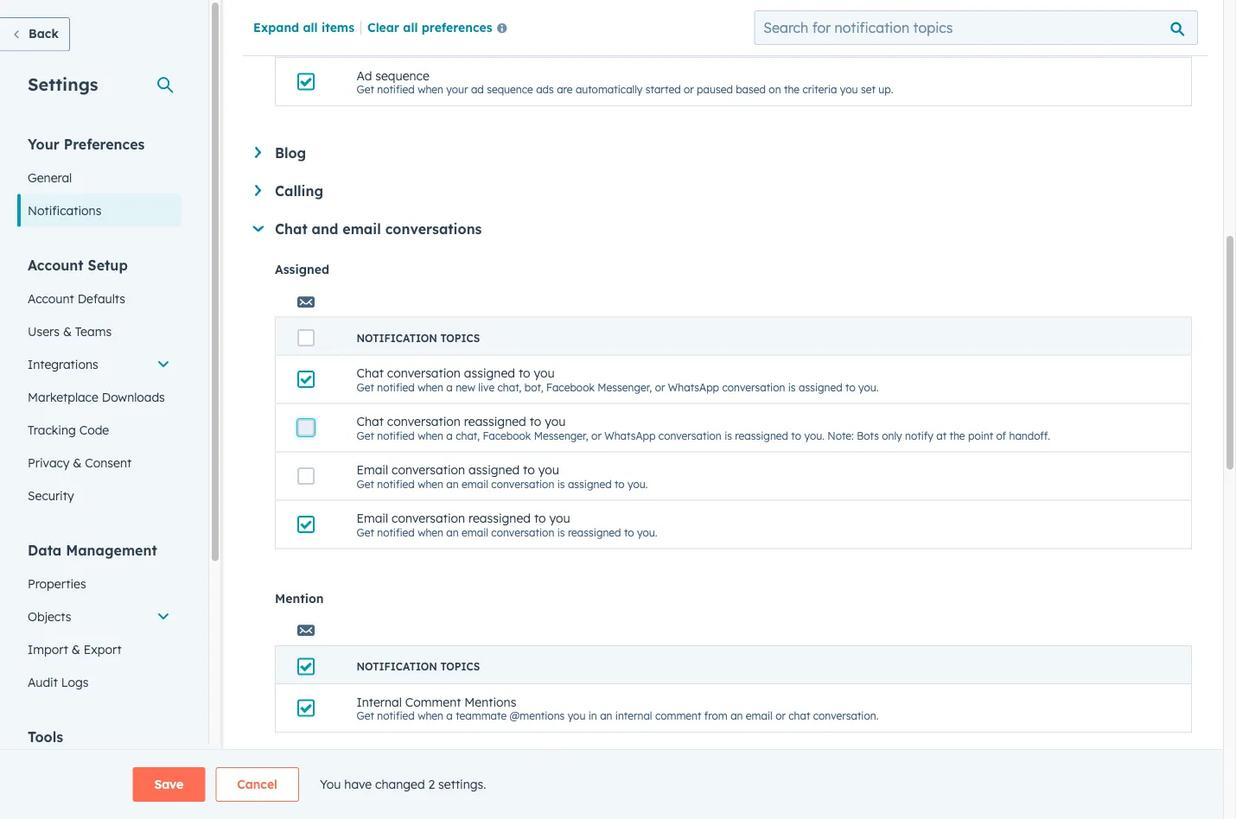 Task type: locate. For each thing, give the bounding box(es) containing it.
ad sequence get notified when your ad sequence ads are automatically started or paused based on the criteria you set up.
[[357, 68, 894, 96]]

chat,
[[498, 381, 522, 394], [456, 430, 480, 443]]

notification topics for comment
[[357, 661, 480, 674]]

5 when from the top
[[418, 526, 444, 539]]

notification for mention
[[357, 661, 437, 674]]

caret image
[[255, 147, 261, 159]]

objects
[[28, 609, 71, 624]]

automatically
[[576, 83, 643, 96]]

new
[[456, 381, 476, 394]]

teams
[[75, 324, 112, 339]]

all right the clear
[[403, 19, 418, 34]]

whatsapp down chat conversation assigned to you get notified when a new live chat, bot, facebook messenger, or whatsapp conversation is assigned to you.
[[605, 430, 656, 443]]

get for email conversation assigned to you
[[357, 478, 374, 491]]

privacy
[[28, 455, 70, 470]]

1 when from the top
[[418, 83, 444, 96]]

get inside the internal comment mentions get notified when a teammate @mentions you in an internal comment from an email or chat conversation.
[[357, 710, 374, 723]]

email for email conversation reassigned to you
[[357, 511, 388, 526]]

reassigned
[[464, 414, 526, 430], [735, 430, 789, 443], [469, 511, 531, 526], [568, 526, 621, 539]]

account for account setup
[[28, 256, 84, 274]]

get inside email conversation reassigned to you get notified when an email conversation is reassigned to you.
[[357, 526, 374, 539]]

caret image inside chat and email conversations dropdown button
[[253, 226, 264, 232]]

1 vertical spatial whatsapp
[[605, 430, 656, 443]]

email up email conversation reassigned to you get notified when an email conversation is reassigned to you.
[[462, 478, 489, 491]]

or inside the chat conversation reassigned to you get notified when a chat, facebook messenger, or whatsapp conversation is reassigned to you. note: bots only notify at the point of handoff.
[[592, 430, 602, 443]]

a left "new" on the top
[[447, 381, 453, 394]]

0 horizontal spatial sequence
[[376, 68, 430, 83]]

save
[[154, 777, 184, 793]]

clear
[[368, 19, 399, 34]]

1 horizontal spatial whatsapp
[[668, 381, 720, 394]]

& right users at the left of page
[[63, 324, 72, 339]]

1 vertical spatial chat
[[357, 366, 384, 381]]

a inside chat conversation assigned to you get notified when a new live chat, bot, facebook messenger, or whatsapp conversation is assigned to you.
[[447, 381, 453, 394]]

notified inside "email conversation assigned to you get notified when an email conversation is assigned to you."
[[377, 478, 415, 491]]

you for chat conversation reassigned to you
[[545, 414, 566, 430]]

3 notification from the top
[[357, 661, 437, 674]]

is
[[788, 381, 796, 394], [725, 430, 732, 443], [557, 478, 565, 491], [557, 526, 565, 539]]

0 vertical spatial messenger,
[[598, 381, 652, 394]]

0 vertical spatial notification
[[357, 34, 437, 47]]

is inside "email conversation assigned to you get notified when an email conversation is assigned to you."
[[557, 478, 565, 491]]

properties link
[[17, 568, 181, 601]]

2 vertical spatial a
[[447, 710, 453, 723]]

whatsapp inside the chat conversation reassigned to you get notified when a chat, facebook messenger, or whatsapp conversation is reassigned to you. note: bots only notify at the point of handoff.
[[605, 430, 656, 443]]

facebook
[[547, 381, 595, 394], [483, 430, 531, 443]]

1 vertical spatial a
[[447, 430, 453, 443]]

a
[[447, 381, 453, 394], [447, 430, 453, 443], [447, 710, 453, 723]]

to
[[519, 366, 531, 381], [846, 381, 856, 394], [530, 414, 542, 430], [792, 430, 802, 443], [523, 463, 535, 478], [615, 478, 625, 491], [534, 511, 546, 526], [624, 526, 634, 539]]

you left set
[[840, 83, 858, 96]]

0 vertical spatial topics
[[441, 34, 480, 47]]

6 notified from the top
[[377, 710, 415, 723]]

get
[[357, 83, 374, 96], [357, 381, 374, 394], [357, 430, 374, 443], [357, 478, 374, 491], [357, 526, 374, 539], [357, 710, 374, 723]]

bots
[[857, 430, 879, 443]]

the right at
[[950, 430, 966, 443]]

account up account defaults
[[28, 256, 84, 274]]

you up email conversation reassigned to you get notified when an email conversation is reassigned to you.
[[538, 463, 559, 478]]

an inside "email conversation assigned to you get notified when an email conversation is assigned to you."
[[447, 478, 459, 491]]

1 email from the top
[[357, 463, 388, 478]]

or up the chat conversation reassigned to you get notified when a chat, facebook messenger, or whatsapp conversation is reassigned to you. note: bots only notify at the point of handoff.
[[655, 381, 665, 394]]

data management element
[[17, 541, 181, 699]]

email inside "email conversation assigned to you get notified when an email conversation is assigned to you."
[[357, 463, 388, 478]]

are
[[557, 83, 573, 96]]

topics up comment
[[441, 661, 480, 674]]

email inside email conversation reassigned to you get notified when an email conversation is reassigned to you.
[[357, 511, 388, 526]]

unassigned
[[305, 775, 374, 790]]

caret image inside calling dropdown button
[[255, 185, 261, 197]]

chat
[[275, 221, 308, 238], [357, 366, 384, 381], [357, 414, 384, 430]]

account up users at the left of page
[[28, 291, 74, 306]]

5 get from the top
[[357, 526, 374, 539]]

topics
[[441, 34, 480, 47], [441, 332, 480, 345], [441, 661, 480, 674]]

chat inside chat conversation assigned to you get notified when a new live chat, bot, facebook messenger, or whatsapp conversation is assigned to you.
[[357, 366, 384, 381]]

facebook up "email conversation assigned to you get notified when an email conversation is assigned to you."
[[483, 430, 531, 443]]

privacy & consent link
[[17, 447, 181, 480]]

all
[[303, 19, 318, 34], [403, 19, 418, 34]]

messenger, inside chat conversation assigned to you get notified when a new live chat, bot, facebook messenger, or whatsapp conversation is assigned to you.
[[598, 381, 652, 394]]

you inside "email conversation assigned to you get notified when an email conversation is assigned to you."
[[538, 463, 559, 478]]

you. inside "email conversation assigned to you get notified when an email conversation is assigned to you."
[[628, 478, 648, 491]]

notified for email conversation assigned to you
[[377, 478, 415, 491]]

internal
[[357, 695, 402, 710]]

1 vertical spatial account
[[28, 291, 74, 306]]

0 vertical spatial a
[[447, 381, 453, 394]]

3 when from the top
[[418, 430, 444, 443]]

you.
[[859, 381, 879, 394], [805, 430, 825, 443], [628, 478, 648, 491], [637, 526, 658, 539]]

blog
[[275, 145, 306, 162]]

integrations button
[[17, 348, 181, 381]]

account defaults link
[[17, 282, 181, 315]]

a left teammate
[[447, 710, 453, 723]]

an down "email conversation assigned to you get notified when an email conversation is assigned to you."
[[447, 526, 459, 539]]

cancel
[[237, 777, 277, 793]]

or inside ad sequence get notified when your ad sequence ads are automatically started or paused based on the criteria you set up.
[[684, 83, 694, 96]]

0 vertical spatial whatsapp
[[668, 381, 720, 394]]

chat and email conversations
[[275, 221, 482, 238]]

when inside ad sequence get notified when your ad sequence ads are automatically started or paused based on the criteria you set up.
[[418, 83, 444, 96]]

messenger,
[[598, 381, 652, 394], [534, 430, 589, 443]]

general link
[[17, 161, 181, 194]]

0 vertical spatial email
[[357, 463, 388, 478]]

2 all from the left
[[403, 19, 418, 34]]

& left export
[[72, 642, 80, 657]]

criteria
[[803, 83, 837, 96]]

2 vertical spatial notification
[[357, 661, 437, 674]]

you down chat conversation assigned to you get notified when a new live chat, bot, facebook messenger, or whatsapp conversation is assigned to you.
[[545, 414, 566, 430]]

is inside the chat conversation reassigned to you get notified when a chat, facebook messenger, or whatsapp conversation is reassigned to you. note: bots only notify at the point of handoff.
[[725, 430, 732, 443]]

you
[[840, 83, 858, 96], [534, 366, 555, 381], [545, 414, 566, 430], [538, 463, 559, 478], [549, 511, 570, 526], [568, 710, 586, 723]]

caret image left the and on the left top
[[253, 226, 264, 232]]

chat, inside the chat conversation reassigned to you get notified when a chat, facebook messenger, or whatsapp conversation is reassigned to you. note: bots only notify at the point of handoff.
[[456, 430, 480, 443]]

a inside the chat conversation reassigned to you get notified when a chat, facebook messenger, or whatsapp conversation is reassigned to you. note: bots only notify at the point of handoff.
[[447, 430, 453, 443]]

security
[[28, 488, 74, 503]]

2 account from the top
[[28, 291, 74, 306]]

1 vertical spatial email
[[357, 511, 388, 526]]

settings
[[28, 73, 98, 95]]

data management
[[28, 542, 157, 559]]

2 get from the top
[[357, 381, 374, 394]]

2 vertical spatial topics
[[441, 661, 480, 674]]

1 horizontal spatial chat,
[[498, 381, 522, 394]]

notifications link
[[17, 194, 181, 227]]

tracking code link
[[17, 414, 181, 447]]

email left chat
[[746, 710, 773, 723]]

1 horizontal spatial messenger,
[[598, 381, 652, 394]]

1 vertical spatial caret image
[[253, 226, 264, 232]]

1 topics from the top
[[441, 34, 480, 47]]

your
[[447, 83, 468, 96]]

you. inside email conversation reassigned to you get notified when an email conversation is reassigned to you.
[[637, 526, 658, 539]]

1 all from the left
[[303, 19, 318, 34]]

or right started
[[684, 83, 694, 96]]

all inside button
[[403, 19, 418, 34]]

notified inside email conversation reassigned to you get notified when an email conversation is reassigned to you.
[[377, 526, 415, 539]]

1 vertical spatial facebook
[[483, 430, 531, 443]]

when inside "email conversation assigned to you get notified when an email conversation is assigned to you."
[[418, 478, 444, 491]]

when
[[418, 83, 444, 96], [418, 381, 444, 394], [418, 430, 444, 443], [418, 478, 444, 491], [418, 526, 444, 539], [418, 710, 444, 723]]

1 horizontal spatial the
[[950, 430, 966, 443]]

3 get from the top
[[357, 430, 374, 443]]

notify
[[905, 430, 934, 443]]

notification for assigned
[[357, 332, 437, 345]]

integrations
[[28, 357, 98, 372]]

0 vertical spatial &
[[63, 324, 72, 339]]

note:
[[828, 430, 854, 443]]

& for export
[[72, 642, 80, 657]]

conversation.
[[814, 710, 879, 723]]

2 vertical spatial chat
[[357, 414, 384, 430]]

1 vertical spatial messenger,
[[534, 430, 589, 443]]

caret image for chat and email conversations
[[253, 226, 264, 232]]

notification topics up comment
[[357, 661, 480, 674]]

2 when from the top
[[418, 381, 444, 394]]

only
[[882, 430, 902, 443]]

bot,
[[525, 381, 544, 394]]

0 horizontal spatial messenger,
[[534, 430, 589, 443]]

1 horizontal spatial all
[[403, 19, 418, 34]]

when for email conversation reassigned to you
[[418, 526, 444, 539]]

0 vertical spatial caret image
[[255, 185, 261, 197]]

the
[[784, 83, 800, 96], [950, 430, 966, 443]]

marketplace
[[28, 390, 98, 405]]

1 vertical spatial chat,
[[456, 430, 480, 443]]

3 topics from the top
[[441, 661, 480, 674]]

0 horizontal spatial the
[[784, 83, 800, 96]]

or down chat conversation assigned to you get notified when a new live chat, bot, facebook messenger, or whatsapp conversation is assigned to you.
[[592, 430, 602, 443]]

you inside chat conversation assigned to you get notified when a new live chat, bot, facebook messenger, or whatsapp conversation is assigned to you.
[[534, 366, 555, 381]]

you inside email conversation reassigned to you get notified when an email conversation is reassigned to you.
[[549, 511, 570, 526]]

get inside "email conversation assigned to you get notified when an email conversation is assigned to you."
[[357, 478, 374, 491]]

all left items
[[303, 19, 318, 34]]

account
[[28, 256, 84, 274], [28, 291, 74, 306]]

notification topics up "new" on the top
[[357, 332, 480, 345]]

settings.
[[439, 777, 486, 793]]

the right the on
[[784, 83, 800, 96]]

back
[[29, 26, 59, 41]]

1 vertical spatial topics
[[441, 332, 480, 345]]

cancel button
[[216, 768, 299, 802]]

0 horizontal spatial whatsapp
[[605, 430, 656, 443]]

caret image
[[255, 185, 261, 197], [253, 226, 264, 232]]

4 notified from the top
[[377, 478, 415, 491]]

2 vertical spatial notification topics
[[357, 661, 480, 674]]

topics up "new" on the top
[[441, 332, 480, 345]]

when inside chat conversation assigned to you get notified when a new live chat, bot, facebook messenger, or whatsapp conversation is assigned to you.
[[418, 381, 444, 394]]

the inside the chat conversation reassigned to you get notified when a chat, facebook messenger, or whatsapp conversation is reassigned to you. note: bots only notify at the point of handoff.
[[950, 430, 966, 443]]

import & export link
[[17, 633, 181, 666]]

audit logs
[[28, 675, 89, 690]]

expand
[[253, 19, 299, 34]]

get inside the chat conversation reassigned to you get notified when a chat, facebook messenger, or whatsapp conversation is reassigned to you. note: bots only notify at the point of handoff.
[[357, 430, 374, 443]]

set
[[861, 83, 876, 96]]

chat, down "new" on the top
[[456, 430, 480, 443]]

chat inside the chat conversation reassigned to you get notified when a chat, facebook messenger, or whatsapp conversation is reassigned to you. note: bots only notify at the point of handoff.
[[357, 414, 384, 430]]

0 vertical spatial facebook
[[547, 381, 595, 394]]

2 notified from the top
[[377, 381, 415, 394]]

you. inside the chat conversation reassigned to you get notified when a chat, facebook messenger, or whatsapp conversation is reassigned to you. note: bots only notify at the point of handoff.
[[805, 430, 825, 443]]

0 vertical spatial chat,
[[498, 381, 522, 394]]

1 notification topics from the top
[[357, 34, 480, 47]]

when for chat conversation assigned to you
[[418, 381, 444, 394]]

0 horizontal spatial all
[[303, 19, 318, 34]]

facebook inside chat conversation assigned to you get notified when a new live chat, bot, facebook messenger, or whatsapp conversation is assigned to you.
[[547, 381, 595, 394]]

3 notified from the top
[[377, 430, 415, 443]]

you right live
[[534, 366, 555, 381]]

0 vertical spatial chat
[[275, 221, 308, 238]]

teammate
[[456, 710, 507, 723]]

0 vertical spatial account
[[28, 256, 84, 274]]

is inside email conversation reassigned to you get notified when an email conversation is reassigned to you.
[[557, 526, 565, 539]]

caret image down caret icon
[[255, 185, 261, 197]]

& inside "link"
[[73, 455, 82, 470]]

notification topics for sequence
[[357, 34, 480, 47]]

you
[[320, 777, 341, 793]]

3 a from the top
[[447, 710, 453, 723]]

0 horizontal spatial chat,
[[456, 430, 480, 443]]

or left chat
[[776, 710, 786, 723]]

4 when from the top
[[418, 478, 444, 491]]

chat
[[789, 710, 811, 723]]

notification topics up your
[[357, 34, 480, 47]]

1 vertical spatial notification topics
[[357, 332, 480, 345]]

1 horizontal spatial facebook
[[547, 381, 595, 394]]

blog button
[[255, 145, 1193, 162]]

email down "email conversation assigned to you get notified when an email conversation is assigned to you."
[[462, 526, 489, 539]]

notified
[[377, 83, 415, 96], [377, 381, 415, 394], [377, 430, 415, 443], [377, 478, 415, 491], [377, 526, 415, 539], [377, 710, 415, 723]]

a for assigned
[[447, 381, 453, 394]]

topics up your
[[441, 34, 480, 47]]

point
[[968, 430, 994, 443]]

6 when from the top
[[418, 710, 444, 723]]

&
[[63, 324, 72, 339], [73, 455, 82, 470], [72, 642, 80, 657]]

0 horizontal spatial facebook
[[483, 430, 531, 443]]

1 get from the top
[[357, 83, 374, 96]]

1 account from the top
[[28, 256, 84, 274]]

tracking
[[28, 422, 76, 438]]

chat, right live
[[498, 381, 522, 394]]

& inside "data management" element
[[72, 642, 80, 657]]

facebook inside the chat conversation reassigned to you get notified when a chat, facebook messenger, or whatsapp conversation is reassigned to you. note: bots only notify at the point of handoff.
[[483, 430, 531, 443]]

notified inside chat conversation assigned to you get notified when a new live chat, bot, facebook messenger, or whatsapp conversation is assigned to you.
[[377, 381, 415, 394]]

1 vertical spatial the
[[950, 430, 966, 443]]

whatsapp up the chat conversation reassigned to you get notified when a chat, facebook messenger, or whatsapp conversation is reassigned to you. note: bots only notify at the point of handoff.
[[668, 381, 720, 394]]

facebook right bot,
[[547, 381, 595, 394]]

you down "email conversation assigned to you get notified when an email conversation is assigned to you."
[[549, 511, 570, 526]]

notified inside the chat conversation reassigned to you get notified when a chat, facebook messenger, or whatsapp conversation is reassigned to you. note: bots only notify at the point of handoff.
[[377, 430, 415, 443]]

2 email from the top
[[357, 511, 388, 526]]

you inside ad sequence get notified when your ad sequence ads are automatically started or paused based on the criteria you set up.
[[840, 83, 858, 96]]

2 vertical spatial &
[[72, 642, 80, 657]]

paused
[[697, 83, 733, 96]]

2 notification from the top
[[357, 332, 437, 345]]

you have changed 2 settings.
[[320, 777, 486, 793]]

email conversation reassigned to you get notified when an email conversation is reassigned to you.
[[357, 511, 658, 539]]

a up "email conversation assigned to you get notified when an email conversation is assigned to you."
[[447, 430, 453, 443]]

when for chat conversation reassigned to you
[[418, 430, 444, 443]]

consent
[[85, 455, 132, 470]]

1 notified from the top
[[377, 83, 415, 96]]

an up email conversation reassigned to you get notified when an email conversation is reassigned to you.
[[447, 478, 459, 491]]

6 get from the top
[[357, 710, 374, 723]]

get inside chat conversation assigned to you get notified when a new live chat, bot, facebook messenger, or whatsapp conversation is assigned to you.
[[357, 381, 374, 394]]

& right privacy
[[73, 455, 82, 470]]

0 vertical spatial the
[[784, 83, 800, 96]]

when inside email conversation reassigned to you get notified when an email conversation is reassigned to you.
[[418, 526, 444, 539]]

whatsapp
[[668, 381, 720, 394], [605, 430, 656, 443]]

started
[[646, 83, 681, 96]]

import & export
[[28, 642, 122, 657]]

1 vertical spatial &
[[73, 455, 82, 470]]

when inside the chat conversation reassigned to you get notified when a chat, facebook messenger, or whatsapp conversation is reassigned to you. note: bots only notify at the point of handoff.
[[418, 430, 444, 443]]

you inside the chat conversation reassigned to you get notified when a chat, facebook messenger, or whatsapp conversation is reassigned to you. note: bots only notify at the point of handoff.
[[545, 414, 566, 430]]

1 vertical spatial notification
[[357, 332, 437, 345]]

account defaults
[[28, 291, 125, 306]]

2 a from the top
[[447, 430, 453, 443]]

5 notified from the top
[[377, 526, 415, 539]]

0 vertical spatial notification topics
[[357, 34, 480, 47]]

4 get from the top
[[357, 478, 374, 491]]

3 notification topics from the top
[[357, 661, 480, 674]]

you left in
[[568, 710, 586, 723]]

1 a from the top
[[447, 381, 453, 394]]



Task type: describe. For each thing, give the bounding box(es) containing it.
comment
[[405, 695, 461, 710]]

you for email conversation reassigned to you
[[549, 511, 570, 526]]

or inside chat conversation assigned to you get notified when a new live chat, bot, facebook messenger, or whatsapp conversation is assigned to you.
[[655, 381, 665, 394]]

account setup element
[[17, 256, 181, 512]]

at
[[937, 430, 947, 443]]

users
[[28, 324, 60, 339]]

or inside the internal comment mentions get notified when a teammate @mentions you in an internal comment from an email or chat conversation.
[[776, 710, 786, 723]]

2
[[429, 777, 435, 793]]

import
[[28, 642, 68, 657]]

new
[[275, 775, 302, 790]]

comment
[[655, 710, 702, 723]]

2 topics from the top
[[441, 332, 480, 345]]

code
[[79, 422, 109, 438]]

clear all preferences
[[368, 19, 493, 34]]

of
[[997, 430, 1007, 443]]

notified for email conversation reassigned to you
[[377, 526, 415, 539]]

your preferences element
[[17, 134, 181, 227]]

when for email conversation assigned to you
[[418, 478, 444, 491]]

& for consent
[[73, 455, 82, 470]]

chat for chat conversation reassigned to you get notified when a chat, facebook messenger, or whatsapp conversation is reassigned to you. note: bots only notify at the point of handoff.
[[357, 414, 384, 430]]

ads
[[536, 83, 554, 96]]

logs
[[61, 675, 89, 690]]

@mentions
[[510, 710, 565, 723]]

messenger, inside the chat conversation reassigned to you get notified when a chat, facebook messenger, or whatsapp conversation is reassigned to you. note: bots only notify at the point of handoff.
[[534, 430, 589, 443]]

chat and email conversations button
[[252, 221, 1193, 238]]

chat for chat conversation assigned to you get notified when a new live chat, bot, facebook messenger, or whatsapp conversation is assigned to you.
[[357, 366, 384, 381]]

1 horizontal spatial sequence
[[487, 83, 533, 96]]

audit
[[28, 675, 58, 690]]

management
[[66, 542, 157, 559]]

you for chat conversation assigned to you
[[534, 366, 555, 381]]

on
[[769, 83, 781, 96]]

email inside email conversation reassigned to you get notified when an email conversation is reassigned to you.
[[462, 526, 489, 539]]

notified inside the internal comment mentions get notified when a teammate @mentions you in an internal comment from an email or chat conversation.
[[377, 710, 415, 723]]

your
[[28, 135, 59, 153]]

whatsapp inside chat conversation assigned to you get notified when a new live chat, bot, facebook messenger, or whatsapp conversation is assigned to you.
[[668, 381, 720, 394]]

ad
[[357, 68, 372, 83]]

Search for notification topics search field
[[754, 10, 1199, 45]]

you for email conversation assigned to you
[[538, 463, 559, 478]]

from
[[705, 710, 728, 723]]

a for reassigned
[[447, 430, 453, 443]]

security link
[[17, 480, 181, 512]]

you inside the internal comment mentions get notified when a teammate @mentions you in an internal comment from an email or chat conversation.
[[568, 710, 586, 723]]

and
[[312, 221, 338, 238]]

mentions
[[465, 695, 517, 710]]

downloads
[[102, 390, 165, 405]]

topics for comment
[[441, 661, 480, 674]]

setup
[[88, 256, 128, 274]]

email right the and on the left top
[[343, 221, 381, 238]]

chat conversation reassigned to you get notified when a chat, facebook messenger, or whatsapp conversation is reassigned to you. note: bots only notify at the point of handoff.
[[357, 414, 1051, 443]]

users & teams
[[28, 324, 112, 339]]

your preferences
[[28, 135, 145, 153]]

chat, inside chat conversation assigned to you get notified when a new live chat, bot, facebook messenger, or whatsapp conversation is assigned to you.
[[498, 381, 522, 394]]

marketplace downloads link
[[17, 381, 181, 414]]

notifications
[[28, 203, 102, 218]]

a inside the internal comment mentions get notified when a teammate @mentions you in an internal comment from an email or chat conversation.
[[447, 710, 453, 723]]

topics for sequence
[[441, 34, 480, 47]]

based
[[736, 83, 766, 96]]

defaults
[[78, 291, 125, 306]]

ad
[[471, 83, 484, 96]]

notified for chat conversation reassigned to you
[[377, 430, 415, 443]]

objects button
[[17, 601, 181, 633]]

properties
[[28, 576, 86, 591]]

get inside ad sequence get notified when your ad sequence ads are automatically started or paused based on the criteria you set up.
[[357, 83, 374, 96]]

when inside the internal comment mentions get notified when a teammate @mentions you in an internal comment from an email or chat conversation.
[[418, 710, 444, 723]]

calling button
[[255, 183, 1193, 200]]

export
[[84, 642, 122, 657]]

chat for chat and email conversations
[[275, 221, 308, 238]]

email for email conversation assigned to you
[[357, 463, 388, 478]]

save button
[[133, 768, 205, 802]]

chat conversation assigned to you get notified when a new live chat, bot, facebook messenger, or whatsapp conversation is assigned to you.
[[357, 366, 879, 394]]

caret image for calling
[[255, 185, 261, 197]]

an right in
[[600, 710, 613, 723]]

general
[[28, 170, 72, 185]]

expand all items
[[253, 19, 355, 34]]

tracking code
[[28, 422, 109, 438]]

users & teams link
[[17, 315, 181, 348]]

is inside chat conversation assigned to you get notified when a new live chat, bot, facebook messenger, or whatsapp conversation is assigned to you.
[[788, 381, 796, 394]]

an inside email conversation reassigned to you get notified when an email conversation is reassigned to you.
[[447, 526, 459, 539]]

marketplace downloads
[[28, 390, 165, 405]]

audit logs link
[[17, 666, 181, 699]]

notified inside ad sequence get notified when your ad sequence ads are automatically started or paused based on the criteria you set up.
[[377, 83, 415, 96]]

live
[[478, 381, 495, 394]]

email inside the internal comment mentions get notified when a teammate @mentions you in an internal comment from an email or chat conversation.
[[746, 710, 773, 723]]

1 notification from the top
[[357, 34, 437, 47]]

account for account defaults
[[28, 291, 74, 306]]

you. inside chat conversation assigned to you get notified when a new live chat, bot, facebook messenger, or whatsapp conversation is assigned to you.
[[859, 381, 879, 394]]

an right from on the bottom right of the page
[[731, 710, 743, 723]]

the inside ad sequence get notified when your ad sequence ads are automatically started or paused based on the criteria you set up.
[[784, 83, 800, 96]]

conversations
[[385, 221, 482, 238]]

get for email conversation reassigned to you
[[357, 526, 374, 539]]

2 notification topics from the top
[[357, 332, 480, 345]]

all for expand
[[303, 19, 318, 34]]

preferences
[[64, 135, 145, 153]]

account setup
[[28, 256, 128, 274]]

data
[[28, 542, 62, 559]]

preferences
[[422, 19, 493, 34]]

back link
[[0, 17, 70, 51]]

items
[[322, 19, 355, 34]]

handoff.
[[1010, 430, 1051, 443]]

changed
[[375, 777, 425, 793]]

notified for chat conversation assigned to you
[[377, 381, 415, 394]]

in
[[589, 710, 597, 723]]

calling
[[275, 183, 323, 200]]

clear all preferences button
[[368, 18, 514, 39]]

privacy & consent
[[28, 455, 132, 470]]

internal
[[616, 710, 652, 723]]

all for clear
[[403, 19, 418, 34]]

internal comment mentions get notified when a teammate @mentions you in an internal comment from an email or chat conversation.
[[357, 695, 879, 723]]

get for chat conversation assigned to you
[[357, 381, 374, 394]]

assigned
[[275, 262, 329, 278]]

& for teams
[[63, 324, 72, 339]]

email conversation assigned to you get notified when an email conversation is assigned to you.
[[357, 463, 648, 491]]

tools
[[28, 729, 63, 746]]

mention
[[275, 591, 324, 607]]

email inside "email conversation assigned to you get notified when an email conversation is assigned to you."
[[462, 478, 489, 491]]

get for chat conversation reassigned to you
[[357, 430, 374, 443]]



Task type: vqa. For each thing, say whether or not it's contained in the screenshot.
Privacy & Consent Link
yes



